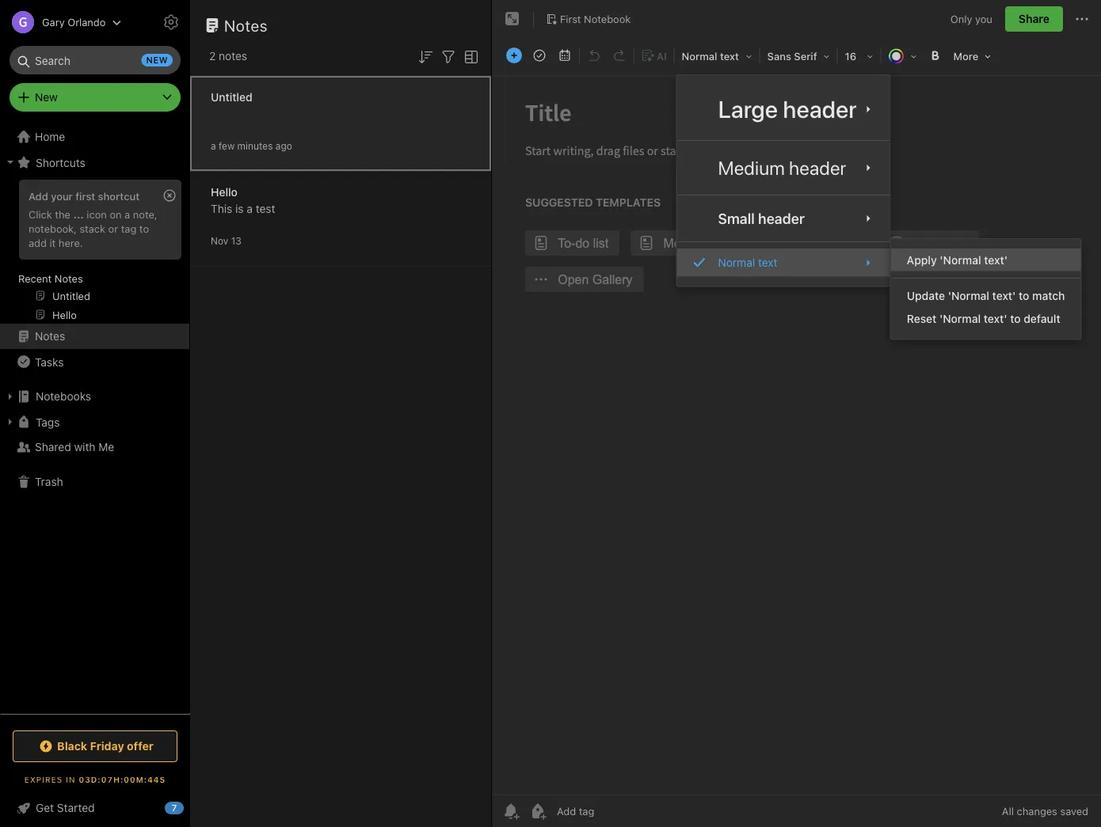 Task type: locate. For each thing, give the bounding box(es) containing it.
on
[[110, 208, 122, 220]]

text left sans
[[720, 50, 739, 62]]

only you
[[951, 13, 993, 25]]

update 'normal text' to match link
[[891, 285, 1081, 308]]

0 vertical spatial normal
[[682, 50, 717, 62]]

is
[[235, 202, 244, 215]]

notes up tasks
[[35, 330, 65, 343]]

text inside heading level field
[[720, 50, 739, 62]]

large header
[[718, 95, 857, 123]]

...
[[73, 208, 84, 220]]

first notebook button
[[540, 8, 636, 30]]

header for large header
[[783, 95, 857, 123]]

update
[[907, 290, 945, 303]]

text' down 'update 'normal text' to match' in the top of the page
[[984, 312, 1007, 325]]

0 vertical spatial header
[[783, 95, 857, 123]]

header up 'small header' link
[[789, 157, 846, 179]]

7
[[172, 804, 177, 814]]

[object object] field containing small header
[[677, 202, 890, 235]]

0 vertical spatial notes
[[224, 16, 268, 34]]

group inside tree
[[0, 175, 189, 330]]

group containing add your first shortcut
[[0, 175, 189, 330]]

dropdown list menu containing apply 'normal text'
[[891, 249, 1081, 330]]

header for medium header
[[789, 157, 846, 179]]

0 vertical spatial [object object] field
[[677, 147, 890, 189]]

'normal
[[940, 254, 981, 267], [948, 290, 990, 303], [940, 312, 981, 325]]

text' up 'update 'normal text' to match' in the top of the page
[[984, 254, 1008, 267]]

tree
[[0, 124, 190, 714]]

Font color field
[[883, 44, 923, 67]]

you
[[975, 13, 993, 25]]

recent
[[18, 273, 52, 284]]

'normal right apply
[[940, 254, 981, 267]]

large
[[718, 95, 778, 123]]

1 vertical spatial to
[[1019, 290, 1030, 303]]

text'
[[984, 254, 1008, 267], [992, 290, 1016, 303], [984, 312, 1007, 325]]

1 horizontal spatial a
[[211, 141, 216, 152]]

text' up 'reset 'normal text' to default' link
[[992, 290, 1016, 303]]

1 vertical spatial 'normal
[[948, 290, 990, 303]]

header
[[783, 95, 857, 123], [789, 157, 846, 179], [758, 210, 805, 227]]

to left 'match'
[[1019, 290, 1030, 303]]

a right on
[[124, 208, 130, 220]]

a inside icon on a note, notebook, stack or tag to add it here.
[[124, 208, 130, 220]]

all
[[1002, 806, 1014, 818]]

0 horizontal spatial normal
[[682, 50, 717, 62]]

sans
[[767, 50, 791, 62]]

a left few on the left top of page
[[211, 141, 216, 152]]

[object object] field containing medium header
[[677, 147, 890, 189]]

text inside menu item
[[758, 256, 778, 269]]

normal text
[[682, 50, 739, 62], [718, 256, 778, 269]]

normal text up large
[[682, 50, 739, 62]]

0 vertical spatial to
[[139, 223, 149, 234]]

tasks
[[35, 356, 64, 369]]

0 vertical spatial text
[[720, 50, 739, 62]]

1 vertical spatial normal text
[[718, 256, 778, 269]]

'normal down 'update 'normal text' to match' in the top of the page
[[940, 312, 981, 325]]

header down "serif"
[[783, 95, 857, 123]]

tag
[[121, 223, 137, 234]]

get started
[[36, 802, 95, 815]]

normal text down small
[[718, 256, 778, 269]]

to inside icon on a note, notebook, stack or tag to add it here.
[[139, 223, 149, 234]]

friday
[[90, 740, 124, 753]]

a few minutes ago
[[211, 141, 292, 152]]

me
[[98, 441, 114, 454]]

0 horizontal spatial dropdown list menu
[[677, 85, 890, 277]]

notes inside the notes link
[[35, 330, 65, 343]]

0 vertical spatial normal text
[[682, 50, 739, 62]]

1 vertical spatial text'
[[992, 290, 1016, 303]]

'normal up reset 'normal text' to default
[[948, 290, 990, 303]]

1 vertical spatial [object object] field
[[677, 202, 890, 235]]

header up normal text field
[[758, 210, 805, 227]]

shared with me
[[35, 441, 114, 454]]

2 vertical spatial text'
[[984, 312, 1007, 325]]

[object object] field up 'small header' link
[[677, 147, 890, 189]]

add filters image
[[439, 47, 458, 66]]

2 vertical spatial header
[[758, 210, 805, 227]]

here.
[[59, 237, 83, 249]]

03d:07h:00m:44s
[[79, 776, 166, 785]]

text' for match
[[992, 290, 1016, 303]]

notes up the notes
[[224, 16, 268, 34]]

Heading level field
[[676, 44, 758, 67]]

0 vertical spatial text'
[[984, 254, 1008, 267]]

few
[[219, 141, 235, 152]]

'normal for apply
[[940, 254, 981, 267]]

apply 'normal text' menu item
[[891, 249, 1081, 272]]

new search field
[[21, 46, 173, 74]]

header for small header
[[758, 210, 805, 227]]

Sort options field
[[416, 46, 435, 66]]

sans serif
[[767, 50, 817, 62]]

0 vertical spatial 'normal
[[940, 254, 981, 267]]

View options field
[[458, 46, 481, 66]]

normal inside menu item
[[718, 256, 755, 269]]

apply
[[907, 254, 937, 267]]

1 horizontal spatial text
[[758, 256, 778, 269]]

dropdown list menu containing large header
[[677, 85, 890, 277]]

'normal for update
[[948, 290, 990, 303]]

1 [object object] field from the top
[[677, 147, 890, 189]]

to left the default
[[1010, 312, 1021, 325]]

2 horizontal spatial a
[[247, 202, 253, 215]]

add a reminder image
[[502, 803, 521, 822]]

Add filters field
[[439, 46, 458, 66]]

tags button
[[0, 410, 189, 435]]

new button
[[10, 83, 181, 112]]

settings image
[[162, 13, 181, 32]]

black friday offer button
[[13, 731, 177, 763]]

tree containing home
[[0, 124, 190, 714]]

text
[[720, 50, 739, 62], [758, 256, 778, 269]]

a right is
[[247, 202, 253, 215]]

minutes
[[237, 141, 273, 152]]

1 horizontal spatial dropdown list menu
[[891, 249, 1081, 330]]

[object object] field up normal text field
[[677, 202, 890, 235]]

trash
[[35, 476, 63, 489]]

dropdown list menu
[[677, 85, 890, 277], [891, 249, 1081, 330]]

Font family field
[[762, 44, 836, 67]]

1 vertical spatial header
[[789, 157, 846, 179]]

changes
[[1017, 806, 1058, 818]]

Search text field
[[21, 46, 170, 74]]

to
[[139, 223, 149, 234], [1019, 290, 1030, 303], [1010, 312, 1021, 325]]

small
[[718, 210, 755, 227]]

text down small header
[[758, 256, 778, 269]]

apply 'normal text'
[[907, 254, 1008, 267]]

[object Object] field
[[677, 147, 890, 189], [677, 202, 890, 235]]

with
[[74, 441, 95, 454]]

to down the "note,"
[[139, 223, 149, 234]]

header inside field
[[783, 95, 857, 123]]

note window element
[[492, 0, 1101, 828]]

a
[[211, 141, 216, 152], [247, 202, 253, 215], [124, 208, 130, 220]]

icon on a note, notebook, stack or tag to add it here.
[[29, 208, 157, 249]]

normal
[[682, 50, 717, 62], [718, 256, 755, 269]]

Font size field
[[839, 44, 879, 67]]

2 [object object] field from the top
[[677, 202, 890, 235]]

2 vertical spatial 'normal
[[940, 312, 981, 325]]

normal text inside menu item
[[718, 256, 778, 269]]

notebook
[[584, 13, 631, 25]]

expires
[[24, 776, 63, 785]]

a for icon on a note, notebook, stack or tag to add it here.
[[124, 208, 130, 220]]

1 horizontal spatial normal
[[718, 256, 755, 269]]

to for update 'normal text' to match
[[1019, 290, 1030, 303]]

text' for default
[[984, 312, 1007, 325]]

hello
[[211, 186, 238, 199]]

group
[[0, 175, 189, 330]]

get
[[36, 802, 54, 815]]

notes
[[224, 16, 268, 34], [55, 273, 83, 284], [35, 330, 65, 343]]

1 vertical spatial text
[[758, 256, 778, 269]]

shortcuts button
[[0, 150, 189, 175]]

match
[[1032, 290, 1065, 303]]

offer
[[127, 740, 154, 753]]

Account field
[[0, 6, 122, 38]]

new
[[146, 55, 168, 65]]

1 vertical spatial normal
[[718, 256, 755, 269]]

0 horizontal spatial a
[[124, 208, 130, 220]]

it
[[50, 237, 56, 249]]

normal inside heading level field
[[682, 50, 717, 62]]

shared with me link
[[0, 435, 189, 460]]

2 vertical spatial notes
[[35, 330, 65, 343]]

0 horizontal spatial text
[[720, 50, 739, 62]]

2 vertical spatial to
[[1010, 312, 1021, 325]]

'normal inside 'menu item'
[[940, 254, 981, 267]]

notes right recent
[[55, 273, 83, 284]]

apply 'normal text' link
[[891, 249, 1081, 272]]



Task type: vqa. For each thing, say whether or not it's contained in the screenshot.
Notebook
yes



Task type: describe. For each thing, give the bounding box(es) containing it.
small header link
[[677, 202, 890, 235]]

home
[[35, 130, 65, 143]]

expand tags image
[[4, 416, 17, 429]]

expand note image
[[503, 10, 522, 29]]

text' inside 'menu item'
[[984, 254, 1008, 267]]

orlando
[[68, 16, 106, 28]]

untitled
[[211, 91, 252, 104]]

task image
[[528, 44, 551, 67]]

first notebook
[[560, 13, 631, 25]]

gary
[[42, 16, 65, 28]]

tasks button
[[0, 349, 189, 375]]

shortcut
[[98, 190, 140, 202]]

reset
[[907, 312, 937, 325]]

2 notes
[[209, 50, 247, 63]]

large header link
[[677, 85, 890, 134]]

saved
[[1060, 806, 1089, 818]]

Add tag field
[[555, 805, 674, 819]]

first
[[560, 13, 581, 25]]

Help and Learning task checklist field
[[0, 796, 190, 822]]

Insert field
[[502, 44, 526, 67]]

more
[[954, 50, 979, 62]]

new
[[35, 91, 58, 104]]

notebooks
[[36, 390, 91, 403]]

a for this is a test
[[247, 202, 253, 215]]

click
[[29, 208, 52, 220]]

medium header link
[[677, 147, 890, 189]]

black friday offer
[[57, 740, 154, 753]]

first
[[75, 190, 95, 202]]

add your first shortcut
[[29, 190, 140, 202]]

started
[[57, 802, 95, 815]]

share button
[[1005, 6, 1063, 32]]

in
[[66, 776, 76, 785]]

reset 'normal text' to default link
[[891, 308, 1081, 330]]

More field
[[948, 44, 997, 67]]

your
[[51, 190, 73, 202]]

medium
[[718, 157, 785, 179]]

shortcuts
[[36, 156, 85, 169]]

home link
[[0, 124, 190, 150]]

13
[[231, 236, 241, 247]]

16
[[845, 50, 857, 62]]

normal text link
[[677, 249, 890, 277]]

note,
[[133, 208, 157, 220]]

this is a test
[[211, 202, 275, 215]]

ago
[[276, 141, 292, 152]]

medium header
[[718, 157, 846, 179]]

gary orlando
[[42, 16, 106, 28]]

stack
[[80, 223, 105, 234]]

shared
[[35, 441, 71, 454]]

share
[[1019, 12, 1050, 25]]

tags
[[36, 416, 60, 429]]

click the ...
[[29, 208, 84, 220]]

[object Object] field
[[677, 85, 890, 134]]

More actions field
[[1073, 6, 1092, 32]]

add tag image
[[528, 803, 547, 822]]

trash link
[[0, 470, 189, 495]]

test
[[256, 202, 275, 215]]

normal text inside heading level field
[[682, 50, 739, 62]]

'normal for reset
[[940, 312, 981, 325]]

default
[[1024, 312, 1061, 325]]

click to collapse image
[[184, 799, 196, 818]]

this
[[211, 202, 232, 215]]

add
[[29, 190, 48, 202]]

expand notebooks image
[[4, 391, 17, 403]]

notes link
[[0, 324, 189, 349]]

serif
[[794, 50, 817, 62]]

reset 'normal text' to default
[[907, 312, 1061, 325]]

or
[[108, 223, 118, 234]]

bold image
[[924, 44, 946, 67]]

recent notes
[[18, 273, 83, 284]]

the
[[55, 208, 70, 220]]

2
[[209, 50, 216, 63]]

icon
[[87, 208, 107, 220]]

1 vertical spatial notes
[[55, 273, 83, 284]]

expires in 03d:07h:00m:44s
[[24, 776, 166, 785]]

normal text menu item
[[677, 249, 890, 277]]

only
[[951, 13, 973, 25]]

black
[[57, 740, 87, 753]]

nov 13
[[211, 236, 241, 247]]

notebook,
[[29, 223, 77, 234]]

all changes saved
[[1002, 806, 1089, 818]]

update 'normal text' to match
[[907, 290, 1065, 303]]

calendar event image
[[554, 44, 576, 67]]

more actions image
[[1073, 10, 1092, 29]]

notes
[[219, 50, 247, 63]]

[object Object] field
[[677, 249, 890, 277]]

Note Editor text field
[[492, 76, 1101, 795]]

to for reset 'normal text' to default
[[1010, 312, 1021, 325]]

notebooks link
[[0, 384, 189, 410]]



